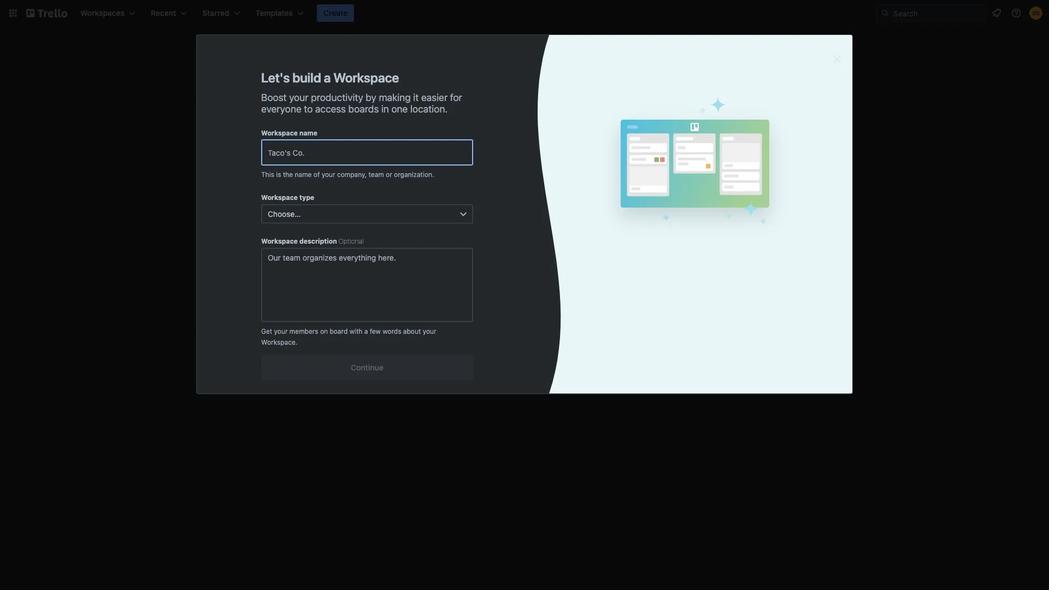 Task type: vqa. For each thing, say whether or not it's contained in the screenshot.
Doing text box
no



Task type: locate. For each thing, give the bounding box(es) containing it.
continue button
[[261, 355, 473, 381]]

workspace
[[485, 52, 540, 65], [293, 144, 332, 153]]

b button
[[378, 48, 411, 81]]

your
[[289, 91, 309, 103], [322, 171, 335, 179], [274, 327, 288, 335], [423, 327, 437, 335]]

workspace for workspace name
[[261, 129, 298, 137]]

workspace description optional
[[261, 238, 364, 245]]

my trello board link
[[725, 222, 829, 274]]

this is the name of your company, team or organization.
[[261, 171, 434, 179]]

settings
[[260, 243, 289, 252]]

a
[[324, 70, 331, 85], [364, 327, 368, 335]]

1 horizontal spatial board
[[770, 226, 795, 237]]

your up workspace.
[[274, 327, 288, 335]]

b
[[388, 53, 401, 76]]

company,
[[337, 171, 367, 179]]

board
[[770, 226, 795, 237], [330, 327, 348, 335]]

workspace up bob builder's workspace link at left
[[261, 129, 298, 137]]

boards for your boards
[[429, 204, 459, 214]]

0 vertical spatial name
[[300, 129, 318, 137]]

1
[[413, 226, 417, 237]]

bob builder's workspace link
[[221, 138, 361, 158]]

highlights link
[[221, 180, 361, 197]]

create a workspace image
[[343, 123, 356, 136]]

choose…
[[268, 209, 301, 218]]

everyone
[[261, 103, 302, 115]]

1 horizontal spatial bob
[[416, 52, 436, 65]]

builder's up for
[[439, 52, 483, 65]]

0 vertical spatial builder's
[[439, 52, 483, 65]]

0 horizontal spatial bob builder's workspace
[[242, 144, 332, 153]]

workspace up of
[[293, 144, 332, 153]]

on-
[[398, 226, 413, 237]]

0 vertical spatial a
[[324, 70, 331, 85]]

members
[[260, 223, 293, 232]]

bob builder's workspace up for
[[416, 52, 540, 65]]

love link
[[612, 222, 716, 274]]

agenda
[[390, 237, 422, 248]]

the
[[283, 171, 293, 179]]

board right on
[[330, 327, 348, 335]]

a right the build
[[324, 70, 331, 85]]

words
[[383, 327, 402, 335]]

description
[[300, 238, 337, 245]]

0 horizontal spatial builder's
[[259, 144, 291, 153]]

optional
[[339, 238, 364, 245]]

views
[[260, 204, 281, 213]]

organization.
[[394, 171, 434, 179]]

your down templates link
[[289, 91, 309, 103]]

board right trello
[[770, 226, 795, 237]]

apple test
[[503, 226, 548, 237]]

create
[[324, 8, 348, 17]]

0 vertical spatial board
[[770, 226, 795, 237]]

name left of
[[295, 171, 312, 179]]

let's
[[261, 70, 290, 85]]

1-on-1 meeting agenda link
[[386, 222, 490, 274]]

boards up "meeting"
[[429, 204, 459, 214]]

boards left in
[[349, 103, 379, 115]]

your boards
[[408, 204, 459, 214]]

boards
[[442, 102, 471, 112], [349, 103, 379, 115], [429, 204, 459, 214]]

bob builder's workspace down workspace name
[[242, 144, 332, 153]]

workspace name
[[261, 129, 318, 137]]

1 vertical spatial bob builder's workspace
[[242, 144, 332, 153]]

with
[[350, 327, 363, 335]]

0 vertical spatial bob builder's workspace
[[416, 52, 540, 65]]

boost
[[261, 91, 287, 103]]

views link
[[221, 200, 361, 217]]

builder's up 'boards'
[[259, 144, 291, 153]]

a left few
[[364, 327, 368, 335]]

boards right starred
[[442, 102, 471, 112]]

settings link
[[221, 239, 361, 256]]

workspace down members
[[261, 238, 298, 245]]

your right of
[[322, 171, 335, 179]]

1 vertical spatial a
[[364, 327, 368, 335]]

bob down workspaces
[[242, 144, 257, 153]]

board inside get your members on board with a few words about your workspace.
[[330, 327, 348, 335]]

bob builder's workspace
[[416, 52, 540, 65], [242, 144, 332, 153]]

bob right b
[[416, 52, 436, 65]]

1 vertical spatial workspace
[[293, 144, 332, 153]]

is
[[276, 171, 281, 179]]

or
[[386, 171, 392, 179]]

templates
[[242, 75, 280, 84]]

Our team organizes everything here. text field
[[261, 248, 473, 322]]

in
[[382, 103, 389, 115]]

0 vertical spatial bob
[[416, 52, 436, 65]]

easier
[[421, 91, 448, 103]]

name
[[300, 129, 318, 137], [295, 171, 312, 179]]

by
[[366, 91, 377, 103]]

it
[[413, 91, 419, 103]]

1 horizontal spatial workspace
[[485, 52, 540, 65]]

meeting
[[419, 226, 454, 237]]

build
[[293, 70, 321, 85]]

about
[[403, 327, 421, 335]]

workspace
[[334, 70, 399, 85], [261, 129, 298, 137], [261, 194, 298, 201], [261, 238, 298, 245]]

home
[[242, 97, 264, 106]]

workspace down primary element
[[485, 52, 540, 65]]

one
[[392, 103, 408, 115]]

location.
[[411, 103, 448, 115]]

0 horizontal spatial board
[[330, 327, 348, 335]]

0 horizontal spatial workspace
[[293, 144, 332, 153]]

members link
[[221, 219, 361, 237]]

0 horizontal spatial bob
[[242, 144, 257, 153]]

1-
[[390, 226, 398, 237]]

of
[[314, 171, 320, 179]]

6 remaining
[[420, 320, 456, 327]]

builder's
[[439, 52, 483, 65], [259, 144, 291, 153]]

1 horizontal spatial a
[[364, 327, 368, 335]]

on
[[320, 327, 328, 335]]

workspace down highlights
[[261, 194, 298, 201]]

bob
[[416, 52, 436, 65], [242, 144, 257, 153]]

get your members on board with a few words about your workspace.
[[261, 327, 437, 346]]

1 vertical spatial board
[[330, 327, 348, 335]]

name up bob builder's workspace link at left
[[300, 129, 318, 137]]



Task type: describe. For each thing, give the bounding box(es) containing it.
board inside 'my trello board' 'link'
[[770, 226, 795, 237]]

few
[[370, 327, 381, 335]]

my trello board
[[729, 226, 795, 237]]

templates link
[[221, 70, 361, 90]]

continue
[[351, 363, 384, 372]]

boards
[[260, 164, 285, 173]]

trello
[[744, 226, 768, 237]]

for
[[450, 91, 462, 103]]

boards for starred boards
[[442, 102, 471, 112]]

add image
[[343, 221, 356, 235]]

6
[[420, 320, 424, 327]]

access
[[315, 103, 346, 115]]

workspace type
[[261, 194, 314, 201]]

1 horizontal spatial bob builder's workspace
[[416, 52, 540, 65]]

your
[[408, 204, 427, 214]]

Search field
[[890, 5, 986, 21]]

starred
[[408, 102, 440, 112]]

boost your productivity by making it easier for everyone to access boards in one location.
[[261, 91, 462, 115]]

a inside get your members on board with a few words about your workspace.
[[364, 327, 368, 335]]

1 vertical spatial bob
[[242, 144, 257, 153]]

test
[[530, 226, 548, 237]]

let's build a workspace
[[261, 70, 399, 85]]

workspace for workspace type
[[261, 194, 298, 201]]

0 vertical spatial workspace
[[485, 52, 540, 65]]

to
[[304, 103, 313, 115]]

apple
[[503, 226, 528, 237]]

boards link
[[221, 160, 361, 178]]

workspace up by
[[334, 70, 399, 85]]

create button
[[317, 4, 354, 22]]

workspace for workspace description optional
[[261, 238, 298, 245]]

apple test link
[[499, 222, 603, 274]]

boards inside boost your productivity by making it easier for everyone to access boards in one location.
[[349, 103, 379, 115]]

home link
[[221, 92, 361, 112]]

my
[[729, 226, 742, 237]]

bob builder (bobbuilder40) image
[[1030, 7, 1043, 20]]

open information menu image
[[1011, 8, 1022, 19]]

1 horizontal spatial builder's
[[439, 52, 483, 65]]

team
[[369, 171, 384, 179]]

0 notifications image
[[991, 7, 1004, 20]]

bob builder's workspace inside bob builder's workspace link
[[242, 144, 332, 153]]

1 vertical spatial builder's
[[259, 144, 291, 153]]

workspace.
[[261, 339, 298, 346]]

productivity
[[311, 91, 363, 103]]

remaining
[[426, 320, 456, 327]]

Workspace name text field
[[261, 139, 473, 166]]

1-on-1 meeting agenda
[[390, 226, 454, 248]]

workspaces
[[227, 126, 267, 133]]

type
[[300, 194, 314, 201]]

starred boards
[[408, 102, 471, 112]]

workspace inside bob builder's workspace link
[[293, 144, 332, 153]]

your inside boost your productivity by making it easier for everyone to access boards in one location.
[[289, 91, 309, 103]]

making
[[379, 91, 411, 103]]

0 horizontal spatial a
[[324, 70, 331, 85]]

love
[[616, 226, 633, 237]]

get
[[261, 327, 272, 335]]

1 vertical spatial name
[[295, 171, 312, 179]]

highlights
[[260, 184, 296, 193]]

search image
[[881, 9, 890, 17]]

primary element
[[0, 0, 1050, 26]]

this
[[261, 171, 274, 179]]

your down 6 remaining at the bottom of the page
[[423, 327, 437, 335]]

members
[[290, 327, 318, 335]]



